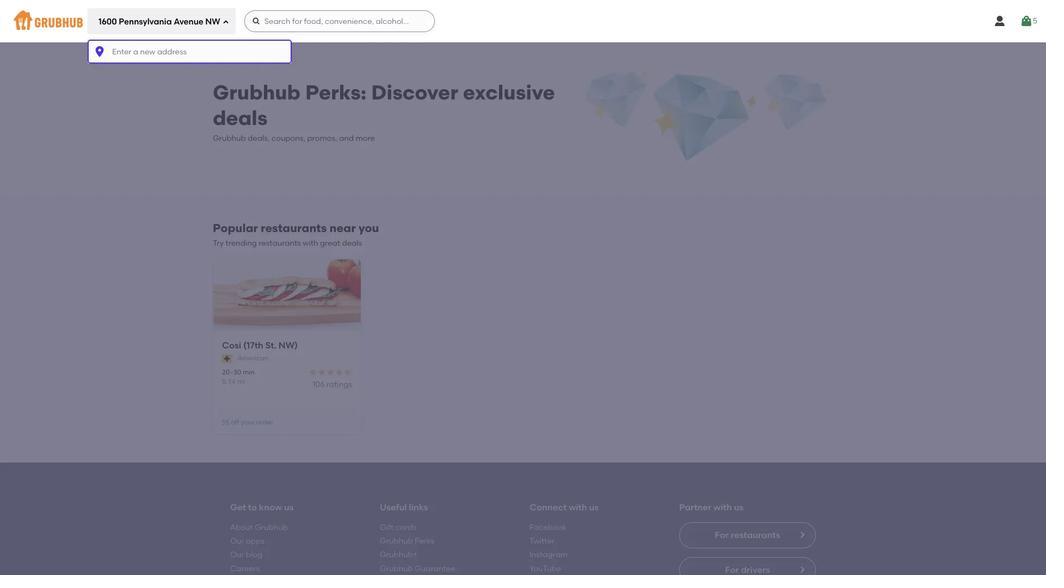 Task type: locate. For each thing, give the bounding box(es) containing it.
coupons,
[[272, 134, 305, 143]]

grubhub down gift cards link at the left of the page
[[380, 537, 413, 547]]

1 horizontal spatial deals
[[342, 239, 362, 248]]

us up "for restaurants"
[[734, 503, 744, 513]]

instagram
[[530, 551, 568, 560]]

try
[[213, 239, 224, 248]]

partner with us
[[679, 503, 744, 513]]

0 vertical spatial our
[[230, 537, 244, 547]]

0 horizontal spatial svg image
[[93, 45, 106, 58]]

connect
[[530, 503, 567, 513]]

guarantee
[[415, 565, 455, 574]]

1 vertical spatial deals
[[342, 239, 362, 248]]

deals up deals,
[[213, 106, 268, 130]]

careers
[[230, 565, 260, 574]]

svg image inside 5 button
[[1020, 15, 1033, 28]]

grubhub down know
[[255, 524, 288, 533]]

restaurants up the great
[[261, 222, 327, 235]]

0 vertical spatial for
[[715, 531, 729, 541]]

get
[[230, 503, 246, 513]]

great
[[320, 239, 340, 248]]

Search for food, convenience, alcohol... search field
[[244, 10, 435, 32]]

to
[[248, 503, 257, 513]]

american
[[237, 355, 269, 363]]

0 horizontal spatial deals
[[213, 106, 268, 130]]

1 us from the left
[[284, 503, 294, 513]]

off
[[231, 419, 239, 427]]

deals inside the grubhub perks: discover exclusive deals grubhub deals, coupons, promos, and more
[[213, 106, 268, 130]]

svg image
[[993, 15, 1006, 28], [252, 17, 261, 26], [222, 19, 229, 25]]

for
[[715, 531, 729, 541], [725, 565, 739, 576]]

grubhub down grubhub+ link
[[380, 565, 413, 574]]

twitter link
[[530, 537, 555, 547]]

with
[[303, 239, 318, 248], [569, 503, 587, 513], [714, 503, 732, 513]]

restaurants
[[261, 222, 327, 235], [259, 239, 301, 248], [731, 531, 780, 541]]

about grubhub link
[[230, 524, 288, 533]]

for for for restaurants
[[715, 531, 729, 541]]

0 horizontal spatial with
[[303, 239, 318, 248]]

us right know
[[284, 503, 294, 513]]

0 vertical spatial svg image
[[1020, 15, 1033, 28]]

perks:
[[305, 80, 367, 104]]

0 vertical spatial deals
[[213, 106, 268, 130]]

us right connect
[[589, 503, 599, 513]]

grubhub up deals,
[[213, 80, 301, 104]]

1 horizontal spatial with
[[569, 503, 587, 513]]

with right partner
[[714, 503, 732, 513]]

our down about
[[230, 537, 244, 547]]

with right connect
[[569, 503, 587, 513]]

deals down near
[[342, 239, 362, 248]]

gift cards link
[[380, 524, 416, 533]]

2 horizontal spatial us
[[734, 503, 744, 513]]

grubhub
[[213, 80, 301, 104], [213, 134, 246, 143], [255, 524, 288, 533], [380, 537, 413, 547], [380, 565, 413, 574]]

ratings
[[326, 380, 352, 390]]

2 horizontal spatial with
[[714, 503, 732, 513]]

youtube
[[530, 565, 561, 574]]

grubhub perks: discover exclusive deals grubhub deals, coupons, promos, and more
[[213, 80, 555, 143]]

with for partner with us
[[714, 503, 732, 513]]

20–30 min 0.34 mi
[[222, 369, 255, 386]]

our up careers
[[230, 551, 244, 560]]

star icon image
[[309, 368, 317, 377], [317, 368, 326, 377], [326, 368, 335, 377], [335, 368, 343, 377], [343, 368, 352, 377], [343, 368, 352, 377]]

1 vertical spatial our
[[230, 551, 244, 560]]

discover
[[371, 80, 458, 104]]

our
[[230, 537, 244, 547], [230, 551, 244, 560]]

us for partner with us
[[734, 503, 744, 513]]

get to know us
[[230, 503, 294, 513]]

popular restaurants near you try trending restaurants with great deals
[[213, 222, 379, 248]]

near
[[330, 222, 356, 235]]

1 horizontal spatial us
[[589, 503, 599, 513]]

drivers
[[741, 565, 770, 576]]

1 vertical spatial restaurants
[[259, 239, 301, 248]]

2 vertical spatial restaurants
[[731, 531, 780, 541]]

restaurants right trending
[[259, 239, 301, 248]]

3 us from the left
[[734, 503, 744, 513]]

deals inside popular restaurants near you try trending restaurants with great deals
[[342, 239, 362, 248]]

restaurants for popular
[[261, 222, 327, 235]]

for left drivers
[[725, 565, 739, 576]]

1 horizontal spatial svg image
[[1020, 15, 1033, 28]]

avenue
[[174, 17, 203, 26]]

order
[[256, 419, 273, 427]]

(17th
[[243, 341, 263, 351]]

us
[[284, 503, 294, 513], [589, 503, 599, 513], [734, 503, 744, 513]]

restaurants up 'for drivers' link
[[731, 531, 780, 541]]

for for for drivers
[[725, 565, 739, 576]]

perks
[[415, 537, 435, 547]]

for down partner with us
[[715, 531, 729, 541]]

popular
[[213, 222, 258, 235]]

about grubhub our apps our blog careers
[[230, 524, 288, 574]]

1 vertical spatial for
[[725, 565, 739, 576]]

cosi
[[222, 341, 241, 351]]

cosi (17th st. nw) logo image
[[213, 259, 361, 332]]

min
[[243, 369, 255, 376]]

$5
[[222, 419, 229, 427]]

0.34
[[222, 378, 235, 386]]

grubhub perks link
[[380, 537, 435, 547]]

svg image
[[1020, 15, 1033, 28], [93, 45, 106, 58]]

2 horizontal spatial svg image
[[993, 15, 1006, 28]]

0 vertical spatial restaurants
[[261, 222, 327, 235]]

grubhub guarantee link
[[380, 565, 455, 574]]

cosi (17th st. nw)
[[222, 341, 298, 351]]

with left the great
[[303, 239, 318, 248]]

youtube link
[[530, 565, 561, 574]]

nw)
[[279, 341, 298, 351]]

coupon deals image
[[582, 69, 833, 165]]

links
[[409, 503, 428, 513]]

grubhub left deals,
[[213, 134, 246, 143]]

mi
[[237, 378, 245, 386]]

about
[[230, 524, 253, 533]]

2 us from the left
[[589, 503, 599, 513]]

0 horizontal spatial svg image
[[222, 19, 229, 25]]

0 horizontal spatial us
[[284, 503, 294, 513]]

deals
[[213, 106, 268, 130], [342, 239, 362, 248]]



Task type: describe. For each thing, give the bounding box(es) containing it.
exclusive
[[463, 80, 555, 104]]

st.
[[265, 341, 276, 351]]

for restaurants link
[[679, 523, 816, 549]]

grubhub+ link
[[380, 551, 418, 560]]

main navigation navigation
[[0, 0, 1046, 576]]

blog
[[246, 551, 262, 560]]

5 button
[[1020, 11, 1038, 31]]

for drivers
[[725, 565, 770, 576]]

nw
[[205, 17, 220, 26]]

promos,
[[307, 134, 337, 143]]

our blog link
[[230, 551, 262, 560]]

106 ratings
[[313, 380, 352, 390]]

2 our from the top
[[230, 551, 244, 560]]

1600
[[99, 17, 117, 26]]

gift
[[380, 524, 394, 533]]

cards
[[395, 524, 416, 533]]

1 our from the top
[[230, 537, 244, 547]]

gift cards grubhub perks grubhub+ grubhub guarantee
[[380, 524, 455, 574]]

twitter
[[530, 537, 555, 547]]

facebook link
[[530, 524, 566, 533]]

useful links
[[380, 503, 428, 513]]

106
[[313, 380, 325, 390]]

facebook
[[530, 524, 566, 533]]

pennsylvania
[[119, 17, 172, 26]]

1600 pennsylvania avenue nw
[[99, 17, 220, 26]]

$5 off your order
[[222, 419, 273, 427]]

our apps link
[[230, 537, 265, 547]]

1 vertical spatial svg image
[[93, 45, 106, 58]]

you
[[359, 222, 379, 235]]

for restaurants
[[715, 531, 780, 541]]

more
[[356, 134, 375, 143]]

deals,
[[248, 134, 270, 143]]

grubhub+
[[380, 551, 418, 560]]

know
[[259, 503, 282, 513]]

for drivers link
[[679, 558, 816, 576]]

grubhub inside about grubhub our apps our blog careers
[[255, 524, 288, 533]]

partner
[[679, 503, 712, 513]]

with inside popular restaurants near you try trending restaurants with great deals
[[303, 239, 318, 248]]

useful
[[380, 503, 407, 513]]

connect with us
[[530, 503, 599, 513]]

5
[[1033, 16, 1038, 25]]

facebook twitter instagram youtube
[[530, 524, 568, 574]]

apps
[[246, 537, 265, 547]]

trending
[[226, 239, 257, 248]]

with for connect with us
[[569, 503, 587, 513]]

1 horizontal spatial svg image
[[252, 17, 261, 26]]

instagram link
[[530, 551, 568, 560]]

and
[[339, 134, 354, 143]]

us for connect with us
[[589, 503, 599, 513]]

careers link
[[230, 565, 260, 574]]

your
[[241, 419, 255, 427]]

cosi (17th st. nw) link
[[222, 340, 352, 352]]

subscription pass image
[[222, 355, 233, 364]]

20–30
[[222, 369, 241, 376]]

Enter a new address search field
[[88, 40, 292, 64]]

restaurants for for
[[731, 531, 780, 541]]



Task type: vqa. For each thing, say whether or not it's contained in the screenshot.
rightmost the
no



